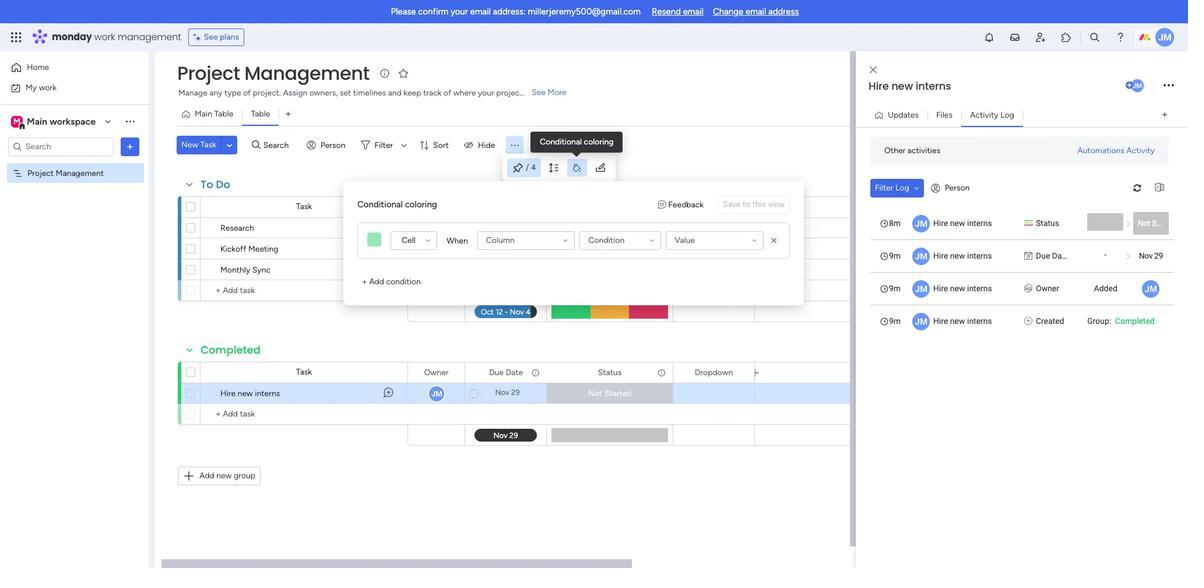 Task type: describe. For each thing, give the bounding box(es) containing it.
automations activity
[[1078, 146, 1156, 155]]

2 column information image from the top
[[657, 368, 667, 378]]

oct
[[497, 243, 510, 252]]

filter log button
[[871, 179, 924, 197]]

nov for working on it
[[497, 223, 512, 232]]

feedback link
[[658, 199, 704, 211]]

new task
[[181, 140, 216, 150]]

1 email from the left
[[470, 6, 491, 17]]

kickoff meeting
[[220, 244, 279, 254]]

resend
[[652, 6, 681, 17]]

track
[[423, 88, 442, 98]]

0 horizontal spatial person button
[[302, 136, 353, 155]]

my work button
[[7, 78, 125, 97]]

hide button
[[460, 136, 502, 155]]

invite members image
[[1035, 31, 1047, 43]]

see for see plans
[[204, 32, 218, 42]]

31
[[512, 243, 519, 252]]

home
[[27, 62, 49, 72]]

1 + add task text field from the top
[[206, 284, 402, 298]]

1 horizontal spatial started
[[1153, 218, 1177, 228]]

29 inside list box
[[1155, 251, 1164, 260]]

see plans
[[204, 32, 239, 42]]

select product image
[[10, 31, 22, 43]]

workspace
[[50, 116, 96, 127]]

Completed field
[[198, 343, 264, 358]]

feedback
[[669, 200, 704, 210]]

email for resend email
[[683, 6, 704, 17]]

new
[[181, 140, 198, 150]]

interns for owner
[[968, 284, 993, 293]]

management
[[118, 30, 181, 44]]

nov inside list box
[[1140, 251, 1153, 260]]

resend email link
[[652, 6, 704, 17]]

1 horizontal spatial conditional coloring
[[540, 137, 614, 147]]

0 horizontal spatial coloring
[[405, 199, 437, 210]]

hire new interns for status
[[934, 218, 993, 228]]

main table button
[[177, 105, 242, 124]]

home button
[[7, 58, 125, 77]]

1 vertical spatial not
[[588, 389, 603, 399]]

confirm
[[418, 6, 449, 17]]

meeting
[[248, 244, 279, 254]]

help image
[[1115, 31, 1127, 43]]

interns for status
[[968, 218, 993, 228]]

0 horizontal spatial add view image
[[286, 110, 291, 119]]

due date inside field
[[489, 368, 523, 378]]

nov for not started
[[496, 388, 510, 397]]

interns for due date
[[968, 251, 993, 260]]

table inside the main table button
[[214, 109, 234, 119]]

+ add condition
[[362, 277, 421, 287]]

2 of from the left
[[444, 88, 452, 98]]

my work
[[26, 83, 57, 92]]

it
[[629, 223, 634, 233]]

this
[[753, 199, 766, 209]]

m
[[13, 116, 20, 126]]

files button
[[928, 106, 962, 125]]

monthly sync
[[220, 265, 271, 275]]

any
[[210, 88, 223, 98]]

v2 user feedback image
[[658, 200, 667, 210]]

activity log button
[[962, 106, 1024, 125]]

0 horizontal spatial angle down image
[[227, 141, 232, 150]]

please confirm your email address: millerjeremy500@gmail.com
[[391, 6, 641, 17]]

do
[[216, 177, 230, 192]]

hire new interns inside field
[[869, 79, 952, 93]]

main table
[[195, 109, 234, 119]]

0 horizontal spatial started
[[605, 389, 632, 399]]

other
[[885, 146, 906, 156]]

0 horizontal spatial conditional
[[358, 199, 403, 210]]

automations activity button
[[1073, 141, 1160, 160]]

view
[[768, 199, 785, 209]]

hire for status
[[934, 218, 949, 228]]

1 owner field from the top
[[421, 201, 452, 214]]

dapulse date column image
[[1025, 250, 1033, 262]]

arrow down image
[[397, 138, 411, 152]]

+ add condition button
[[358, 273, 426, 292]]

menu image
[[510, 140, 521, 151]]

nov 4
[[497, 223, 518, 232]]

save
[[723, 199, 741, 209]]

4 for nov 4
[[513, 223, 518, 232]]

address
[[769, 6, 799, 17]]

email for change email address
[[746, 6, 767, 17]]

due inside due date field
[[489, 368, 504, 378]]

date inside list box
[[1053, 251, 1070, 260]]

due date inside list box
[[1037, 251, 1070, 260]]

1 horizontal spatial not
[[1138, 218, 1151, 228]]

activity log
[[971, 110, 1015, 120]]

Due Date field
[[486, 367, 526, 379]]

resend email
[[652, 6, 704, 17]]

hire for due date
[[934, 251, 949, 260]]

/ 4
[[526, 163, 536, 173]]

condition
[[386, 277, 421, 287]]

1 horizontal spatial coloring
[[584, 137, 614, 147]]

hire new interns for owner
[[934, 284, 993, 293]]

manage any type of project. assign owners, set timelines and keep track of where your project stands.
[[178, 88, 551, 98]]

more
[[548, 87, 567, 97]]

1 column information image from the top
[[657, 203, 667, 212]]

work for my
[[39, 83, 57, 92]]

2 owner field from the top
[[421, 367, 452, 379]]

add new group button
[[178, 467, 261, 486]]

/ 4 button
[[507, 159, 541, 177]]

Project Management field
[[174, 60, 373, 86]]

not started inside list box
[[1138, 218, 1177, 228]]

log for filter log
[[896, 183, 910, 193]]

9m for owner
[[890, 284, 901, 293]]

assign
[[283, 88, 308, 98]]

save to this view
[[723, 199, 785, 209]]

save to this view button
[[718, 195, 790, 214]]

group:
[[1088, 316, 1112, 326]]

close image
[[870, 66, 877, 74]]

created
[[1037, 316, 1065, 326]]

/
[[526, 163, 529, 173]]

1 horizontal spatial your
[[478, 88, 495, 98]]

0 vertical spatial add
[[369, 277, 384, 287]]

stands.
[[525, 88, 551, 98]]

Status field
[[595, 367, 625, 379]]

see more
[[532, 87, 567, 97]]

my
[[26, 83, 37, 92]]

1 vertical spatial add
[[199, 471, 215, 481]]

filter log
[[876, 183, 910, 193]]

person for the right person popup button
[[945, 183, 970, 193]]

filter for filter log
[[876, 183, 894, 193]]

other activities
[[885, 146, 941, 156]]

1 of from the left
[[243, 88, 251, 98]]

options image
[[124, 141, 136, 153]]

1 horizontal spatial project
[[177, 60, 240, 86]]

added
[[1095, 284, 1118, 293]]

owners,
[[310, 88, 338, 98]]

filter button
[[356, 136, 411, 155]]

project
[[497, 88, 523, 98]]

1 horizontal spatial conditional
[[540, 137, 582, 147]]

0 horizontal spatial conditional coloring
[[358, 199, 437, 210]]

see for see more
[[532, 87, 546, 97]]

manage
[[178, 88, 208, 98]]

millerjeremy500@gmail.com
[[528, 6, 641, 17]]

sync
[[252, 265, 271, 275]]

table inside table button
[[251, 109, 270, 119]]

To Do field
[[198, 177, 233, 192]]

project.
[[253, 88, 281, 98]]

dropdown for to do
[[695, 202, 733, 212]]

options image
[[1164, 78, 1175, 94]]

workspace image
[[11, 115, 23, 128]]

1 horizontal spatial add view image
[[1163, 111, 1168, 120]]

monday work management
[[52, 30, 181, 44]]

jeremy miller image
[[1130, 78, 1146, 93]]

Search in workspace field
[[24, 140, 97, 153]]

on
[[618, 223, 627, 233]]

project management list box
[[0, 161, 149, 341]]

task inside button
[[201, 140, 216, 150]]

task for to do
[[296, 202, 312, 212]]

kickoff
[[220, 244, 246, 254]]

apps image
[[1061, 31, 1073, 43]]

show board description image
[[378, 68, 392, 79]]

9m for created
[[890, 316, 901, 326]]

cell
[[402, 236, 416, 246]]

and
[[388, 88, 402, 98]]

hire new interns for due date
[[934, 251, 993, 260]]

search everything image
[[1090, 31, 1101, 43]]



Task type: vqa. For each thing, say whether or not it's contained in the screenshot.
Owner to the middle
yes



Task type: locate. For each thing, give the bounding box(es) containing it.
plans
[[220, 32, 239, 42]]

of right type
[[243, 88, 251, 98]]

see inside button
[[204, 32, 218, 42]]

1 vertical spatial task
[[296, 202, 312, 212]]

add new group
[[199, 471, 256, 481]]

0 horizontal spatial person
[[321, 140, 346, 150]]

due right dapulse date column icon
[[1037, 251, 1051, 260]]

3 9m from the top
[[890, 316, 901, 326]]

timelines
[[353, 88, 386, 98]]

not started down the status field at the right bottom
[[588, 389, 632, 399]]

project management
[[177, 60, 370, 86], [27, 168, 104, 178]]

add view image down assign
[[286, 110, 291, 119]]

activity up refresh icon
[[1127, 146, 1156, 155]]

1 vertical spatial not started
[[588, 389, 632, 399]]

2 vertical spatial owner
[[424, 368, 449, 378]]

1 vertical spatial person button
[[927, 179, 977, 197]]

work
[[94, 30, 115, 44], [39, 83, 57, 92]]

2 vertical spatial nov
[[496, 388, 510, 397]]

sort
[[433, 140, 449, 150]]

0 vertical spatial management
[[245, 60, 370, 86]]

table button
[[242, 105, 279, 124]]

1 vertical spatial nov 29
[[496, 388, 520, 397]]

0 vertical spatial dropdown
[[695, 202, 733, 212]]

1 horizontal spatial 29
[[1155, 251, 1164, 260]]

started down the status field at the right bottom
[[605, 389, 632, 399]]

hire new interns for created
[[934, 316, 993, 326]]

management
[[245, 60, 370, 86], [56, 168, 104, 178]]

4 up column
[[513, 223, 518, 232]]

table down any at left
[[214, 109, 234, 119]]

activities
[[908, 146, 941, 156]]

log down hire new interns field
[[1001, 110, 1015, 120]]

conditional up / 4 popup button on the top of the page
[[540, 137, 582, 147]]

4 for / 4
[[531, 163, 536, 173]]

1 horizontal spatial work
[[94, 30, 115, 44]]

main for main workspace
[[27, 116, 47, 127]]

0 vertical spatial status
[[1037, 218, 1060, 228]]

of right track
[[444, 88, 452, 98]]

main down manage
[[195, 109, 212, 119]]

conditional up cell at the top left
[[358, 199, 403, 210]]

work for monday
[[94, 30, 115, 44]]

2 + add task text field from the top
[[206, 408, 402, 422]]

0 vertical spatial not started
[[1138, 218, 1177, 228]]

1 vertical spatial owner
[[1037, 284, 1060, 293]]

1 vertical spatial completed
[[201, 343, 261, 358]]

Owner field
[[421, 201, 452, 214], [421, 367, 452, 379]]

1 horizontal spatial due
[[1037, 251, 1051, 260]]

1 vertical spatial person
[[945, 183, 970, 193]]

project management up project.
[[177, 60, 370, 86]]

to
[[743, 199, 751, 209]]

add view image down options image
[[1163, 111, 1168, 120]]

email left address:
[[470, 6, 491, 17]]

2 table from the left
[[251, 109, 270, 119]]

1 vertical spatial conditional
[[358, 199, 403, 210]]

0 horizontal spatial your
[[451, 6, 468, 17]]

coloring
[[584, 137, 614, 147], [405, 199, 437, 210]]

remove sort image
[[769, 235, 780, 247]]

v2 search image
[[252, 139, 261, 152]]

0 vertical spatial completed
[[1116, 316, 1155, 326]]

1 vertical spatial filter
[[876, 183, 894, 193]]

0 vertical spatial work
[[94, 30, 115, 44]]

project management inside list box
[[27, 168, 104, 178]]

add to favorites image
[[398, 67, 409, 79]]

not started
[[1138, 218, 1177, 228], [588, 389, 632, 399]]

v2 done deadline image
[[470, 244, 479, 255]]

table down project.
[[251, 109, 270, 119]]

0 horizontal spatial email
[[470, 6, 491, 17]]

refresh image
[[1129, 184, 1147, 192]]

0 horizontal spatial due date
[[489, 368, 523, 378]]

1 vertical spatial dropdown
[[695, 368, 733, 378]]

filter for filter
[[375, 140, 393, 150]]

dapulse addbtn image
[[1126, 82, 1134, 89]]

management inside project management list box
[[56, 168, 104, 178]]

0 horizontal spatial see
[[204, 32, 218, 42]]

management up assign
[[245, 60, 370, 86]]

not
[[1138, 218, 1151, 228], [588, 389, 603, 399]]

filter inside button
[[876, 183, 894, 193]]

monday
[[52, 30, 92, 44]]

29
[[1155, 251, 1164, 260], [511, 388, 520, 397]]

1 horizontal spatial see
[[532, 87, 546, 97]]

1 horizontal spatial activity
[[1127, 146, 1156, 155]]

updates button
[[870, 106, 928, 125]]

hire
[[869, 79, 889, 93], [934, 218, 949, 228], [934, 251, 949, 260], [934, 284, 949, 293], [934, 316, 949, 326], [220, 389, 236, 399]]

add right +
[[369, 277, 384, 287]]

4 right / in the left top of the page
[[531, 163, 536, 173]]

1 horizontal spatial management
[[245, 60, 370, 86]]

add view image
[[286, 110, 291, 119], [1163, 111, 1168, 120]]

group
[[234, 471, 256, 481]]

0 vertical spatial log
[[1001, 110, 1015, 120]]

4 inside popup button
[[531, 163, 536, 173]]

email right change
[[746, 6, 767, 17]]

1 horizontal spatial person
[[945, 183, 970, 193]]

sort button
[[415, 136, 456, 155]]

owner inside list box
[[1037, 284, 1060, 293]]

log inside button
[[896, 183, 910, 193]]

v2 multiple person column image
[[1025, 283, 1033, 295]]

not started down export to excel icon
[[1138, 218, 1177, 228]]

1 vertical spatial your
[[478, 88, 495, 98]]

see left more on the top left of page
[[532, 87, 546, 97]]

option
[[0, 163, 149, 165]]

owner for 2nd "owner" field
[[424, 368, 449, 378]]

1 vertical spatial status
[[598, 368, 622, 378]]

0 vertical spatial conditional
[[540, 137, 582, 147]]

project up any at left
[[177, 60, 240, 86]]

hire for owner
[[934, 284, 949, 293]]

1 vertical spatial column information image
[[657, 368, 667, 378]]

1 vertical spatial 9m
[[890, 284, 901, 293]]

inbox image
[[1010, 31, 1021, 43]]

1 9m from the top
[[890, 251, 901, 260]]

address:
[[493, 6, 526, 17]]

jeremy miller image
[[1156, 28, 1175, 47]]

started down export to excel icon
[[1153, 218, 1177, 228]]

due inside list box
[[1037, 251, 1051, 260]]

1 horizontal spatial due date
[[1037, 251, 1070, 260]]

0 horizontal spatial management
[[56, 168, 104, 178]]

angle down image
[[227, 141, 232, 150], [914, 184, 920, 192]]

angle down image right filter log at the right top
[[914, 184, 920, 192]]

1 dropdown from the top
[[695, 202, 733, 212]]

change email address
[[713, 6, 799, 17]]

conditional coloring up cell at the top left
[[358, 199, 437, 210]]

1 vertical spatial due
[[489, 368, 504, 378]]

filter inside popup button
[[375, 140, 393, 150]]

0 vertical spatial 29
[[1155, 251, 1164, 260]]

1 table from the left
[[214, 109, 234, 119]]

dropdown field for completed
[[692, 367, 736, 379]]

2 dropdown from the top
[[695, 368, 733, 378]]

updates
[[888, 110, 919, 120]]

hire for created
[[934, 316, 949, 326]]

status inside field
[[598, 368, 622, 378]]

workspace selection element
[[11, 115, 97, 130]]

condition
[[589, 236, 625, 246]]

0 vertical spatial dropdown field
[[692, 201, 736, 214]]

1 horizontal spatial table
[[251, 109, 270, 119]]

dropdown field for to do
[[692, 201, 736, 214]]

0 horizontal spatial of
[[243, 88, 251, 98]]

list box containing 8m
[[871, 207, 1177, 337]]

project management down search in workspace field
[[27, 168, 104, 178]]

notifications image
[[984, 31, 996, 43]]

log for activity log
[[1001, 110, 1015, 120]]

1 vertical spatial project management
[[27, 168, 104, 178]]

2 vertical spatial task
[[296, 367, 312, 377]]

interns for created
[[968, 316, 993, 326]]

main right workspace icon
[[27, 116, 47, 127]]

0 horizontal spatial main
[[27, 116, 47, 127]]

Search field
[[261, 137, 296, 153]]

Hire new interns field
[[866, 79, 1124, 94]]

completed inside field
[[201, 343, 261, 358]]

0 vertical spatial not
[[1138, 218, 1151, 228]]

1 vertical spatial + add task text field
[[206, 408, 402, 422]]

+ Add task text field
[[206, 284, 402, 298], [206, 408, 402, 422]]

1 horizontal spatial filter
[[876, 183, 894, 193]]

0 horizontal spatial not started
[[588, 389, 632, 399]]

task for completed
[[296, 367, 312, 377]]

log inside 'button'
[[1001, 110, 1015, 120]]

dropdown for completed
[[695, 368, 733, 378]]

files
[[937, 110, 953, 120]]

list box
[[871, 207, 1177, 337]]

Dropdown field
[[692, 201, 736, 214], [692, 367, 736, 379]]

project down search in workspace field
[[27, 168, 54, 178]]

set
[[340, 88, 351, 98]]

0 vertical spatial date
[[1053, 251, 1070, 260]]

working on it
[[586, 223, 634, 233]]

1 horizontal spatial date
[[1053, 251, 1070, 260]]

conditional coloring down more on the top left of page
[[540, 137, 614, 147]]

your
[[451, 6, 468, 17], [478, 88, 495, 98]]

0 horizontal spatial completed
[[201, 343, 261, 358]]

0 vertical spatial column information image
[[657, 203, 667, 212]]

dapulse plus image
[[1025, 315, 1033, 328]]

0 horizontal spatial not
[[588, 389, 603, 399]]

2 dropdown field from the top
[[692, 367, 736, 379]]

8m
[[890, 218, 901, 228]]

email right resend
[[683, 6, 704, 17]]

group: completed
[[1088, 316, 1155, 326]]

2 horizontal spatial email
[[746, 6, 767, 17]]

0 vertical spatial due
[[1037, 251, 1051, 260]]

main workspace
[[27, 116, 96, 127]]

interns
[[916, 79, 952, 93], [968, 218, 993, 228], [968, 251, 993, 260], [968, 284, 993, 293], [968, 316, 993, 326], [255, 389, 280, 399]]

filter
[[375, 140, 393, 150], [876, 183, 894, 193]]

interns inside hire new interns field
[[916, 79, 952, 93]]

done
[[600, 244, 620, 254]]

2 vertical spatial 9m
[[890, 316, 901, 326]]

log
[[1001, 110, 1015, 120], [896, 183, 910, 193]]

filter left arrow down "icon"
[[375, 140, 393, 150]]

1 horizontal spatial nov 29
[[1140, 251, 1164, 260]]

export to excel image
[[1151, 184, 1170, 192]]

column information image
[[657, 203, 667, 212], [657, 368, 667, 378]]

date right dapulse date column icon
[[1053, 251, 1070, 260]]

0 vertical spatial person button
[[302, 136, 353, 155]]

person button right search field
[[302, 136, 353, 155]]

main for main table
[[195, 109, 212, 119]]

nov 29
[[1140, 251, 1164, 260], [496, 388, 520, 397]]

add left group
[[199, 471, 215, 481]]

date left column information icon
[[506, 368, 523, 378]]

task
[[201, 140, 216, 150], [296, 202, 312, 212], [296, 367, 312, 377]]

angle down image left the v2 search icon
[[227, 141, 232, 150]]

main inside button
[[195, 109, 212, 119]]

due date right dapulse date column icon
[[1037, 251, 1070, 260]]

0 vertical spatial owner field
[[421, 201, 452, 214]]

0 vertical spatial nov 29
[[1140, 251, 1164, 260]]

0 vertical spatial coloring
[[584, 137, 614, 147]]

1 vertical spatial management
[[56, 168, 104, 178]]

2 email from the left
[[683, 6, 704, 17]]

9m for due date
[[890, 251, 901, 260]]

owner
[[424, 202, 449, 212], [1037, 284, 1060, 293], [424, 368, 449, 378]]

1 vertical spatial conditional coloring
[[358, 199, 437, 210]]

log up 8m
[[896, 183, 910, 193]]

activity inside activity log 'button'
[[971, 110, 999, 120]]

0 vertical spatial project
[[177, 60, 240, 86]]

person button down activities
[[927, 179, 977, 197]]

0 vertical spatial project management
[[177, 60, 370, 86]]

1 horizontal spatial of
[[444, 88, 452, 98]]

0 vertical spatial angle down image
[[227, 141, 232, 150]]

add
[[369, 277, 384, 287], [199, 471, 215, 481]]

date inside field
[[506, 368, 523, 378]]

person for the left person popup button
[[321, 140, 346, 150]]

date
[[1053, 251, 1070, 260], [506, 368, 523, 378]]

keep
[[404, 88, 421, 98]]

activity down hire new interns field
[[971, 110, 999, 120]]

see left plans
[[204, 32, 218, 42]]

change
[[713, 6, 744, 17]]

new inside field
[[892, 79, 914, 93]]

new
[[892, 79, 914, 93], [951, 218, 966, 228], [951, 251, 966, 260], [951, 284, 966, 293], [951, 316, 966, 326], [238, 389, 253, 399], [217, 471, 232, 481]]

1 horizontal spatial angle down image
[[914, 184, 920, 192]]

type
[[225, 88, 241, 98]]

workspace options image
[[124, 116, 136, 127]]

1 dropdown field from the top
[[692, 201, 736, 214]]

see more link
[[531, 87, 568, 99]]

1 horizontal spatial person button
[[927, 179, 977, 197]]

0 vertical spatial activity
[[971, 110, 999, 120]]

0 horizontal spatial status
[[598, 368, 622, 378]]

1 horizontal spatial not started
[[1138, 218, 1177, 228]]

0 vertical spatial task
[[201, 140, 216, 150]]

3 email from the left
[[746, 6, 767, 17]]

to
[[201, 177, 213, 192]]

change email address link
[[713, 6, 799, 17]]

dapulse drag 2 image
[[858, 297, 862, 310]]

1 vertical spatial 4
[[513, 223, 518, 232]]

0 horizontal spatial date
[[506, 368, 523, 378]]

+
[[362, 277, 367, 287]]

monthly
[[220, 265, 250, 275]]

completed
[[1116, 316, 1155, 326], [201, 343, 261, 358]]

0 vertical spatial filter
[[375, 140, 393, 150]]

of
[[243, 88, 251, 98], [444, 88, 452, 98]]

0 horizontal spatial nov 29
[[496, 388, 520, 397]]

working
[[586, 223, 616, 233]]

0 horizontal spatial activity
[[971, 110, 999, 120]]

0 horizontal spatial work
[[39, 83, 57, 92]]

work right my
[[39, 83, 57, 92]]

dropdown
[[695, 202, 733, 212], [695, 368, 733, 378]]

not down refresh icon
[[1138, 218, 1151, 228]]

main inside workspace selection element
[[27, 116, 47, 127]]

owner for second "owner" field from the bottom
[[424, 202, 449, 212]]

when
[[447, 236, 468, 246]]

your right confirm
[[451, 6, 468, 17]]

column information image
[[531, 368, 541, 378]]

not down the status field at the right bottom
[[588, 389, 603, 399]]

hide
[[478, 140, 495, 150]]

1 horizontal spatial email
[[683, 6, 704, 17]]

1 vertical spatial see
[[532, 87, 546, 97]]

angle down image inside filter log button
[[914, 184, 920, 192]]

column information image right the status field at the right bottom
[[657, 368, 667, 378]]

activity inside automations activity button
[[1127, 146, 1156, 155]]

filter up 8m
[[876, 183, 894, 193]]

automations
[[1078, 146, 1125, 155]]

completed inside list box
[[1116, 316, 1155, 326]]

your right the where in the top of the page
[[478, 88, 495, 98]]

please
[[391, 6, 416, 17]]

hire inside field
[[869, 79, 889, 93]]

person
[[321, 140, 346, 150], [945, 183, 970, 193]]

0 horizontal spatial due
[[489, 368, 504, 378]]

see plans button
[[188, 29, 244, 46]]

work inside "button"
[[39, 83, 57, 92]]

work right monday
[[94, 30, 115, 44]]

column information image left feedback
[[657, 203, 667, 212]]

0 horizontal spatial log
[[896, 183, 910, 193]]

0 horizontal spatial 29
[[511, 388, 520, 397]]

due left column information icon
[[489, 368, 504, 378]]

1 vertical spatial angle down image
[[914, 184, 920, 192]]

where
[[454, 88, 476, 98]]

new inside button
[[217, 471, 232, 481]]

new task button
[[177, 136, 221, 155]]

project inside list box
[[27, 168, 54, 178]]

management down search in workspace field
[[56, 168, 104, 178]]

1 vertical spatial activity
[[1127, 146, 1156, 155]]

2 9m from the top
[[890, 284, 901, 293]]

due date
[[1037, 251, 1070, 260], [489, 368, 523, 378]]

1 vertical spatial work
[[39, 83, 57, 92]]

status inside list box
[[1037, 218, 1060, 228]]

due date left column information icon
[[489, 368, 523, 378]]

project
[[177, 60, 240, 86], [27, 168, 54, 178]]



